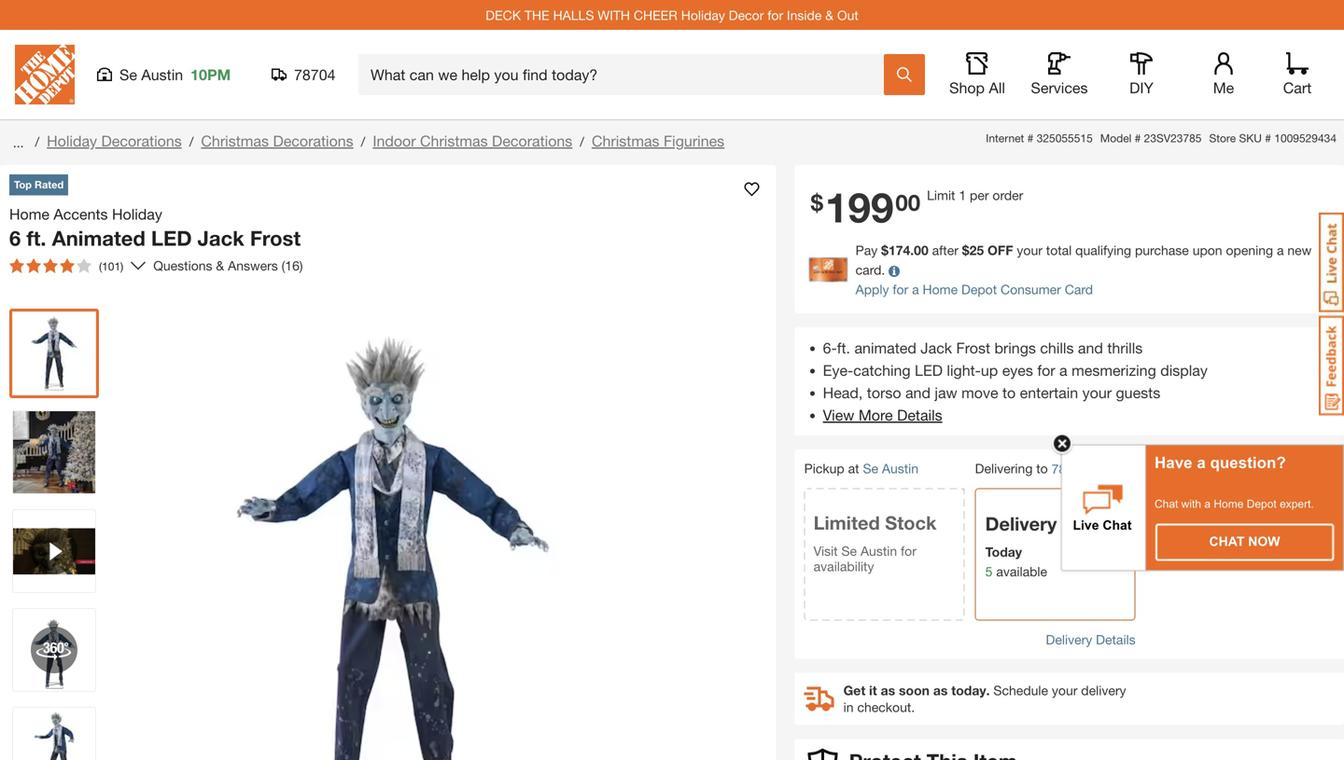 Task type: locate. For each thing, give the bounding box(es) containing it.
se inside limited stock visit se austin for availability
[[842, 544, 857, 559]]

cart
[[1283, 79, 1312, 97]]

78704 up christmas decorations link
[[294, 66, 336, 84]]

$ right after
[[962, 243, 970, 258]]

/
[[35, 134, 39, 149], [189, 134, 194, 149], [361, 134, 365, 149], [580, 134, 584, 149]]

3 decorations from the left
[[492, 132, 573, 150]]

se
[[120, 66, 137, 84], [863, 461, 879, 477], [842, 544, 857, 559]]

&
[[826, 7, 834, 23], [216, 258, 224, 274]]

1 vertical spatial to
[[1037, 461, 1048, 477]]

live chat image
[[1319, 213, 1344, 313]]

frost up (16)
[[250, 226, 301, 251]]

as right it
[[881, 683, 895, 699]]

2 horizontal spatial decorations
[[492, 132, 573, 150]]

0 vertical spatial 78704
[[294, 66, 336, 84]]

details down "jaw"
[[897, 406, 943, 424]]

1 vertical spatial 78704
[[1052, 461, 1088, 477]]

shop all button
[[948, 52, 1007, 97]]

for down stock at the bottom of page
[[901, 544, 917, 559]]

home accents holiday christmas figurines 23sv23785 e1.1 image
[[13, 412, 95, 494]]

chat now link
[[1157, 525, 1333, 560]]

6-ft. animated jack frost brings chills and thrills eye-catching led light-up eyes for a mesmerizing display head, torso and jaw move to entertain your guests view more details
[[823, 339, 1208, 424]]

for inside 6-ft. animated jack frost brings chills and thrills eye-catching led light-up eyes for a mesmerizing display head, torso and jaw move to entertain your guests view more details
[[1038, 362, 1056, 379]]

$ left 199
[[811, 189, 823, 216]]

(16)
[[282, 258, 303, 274]]

austin left 10pm
[[141, 66, 183, 84]]

frost up light- at the top of page
[[957, 339, 991, 357]]

2 vertical spatial home
[[1214, 498, 1244, 510]]

holiday up animated
[[112, 205, 162, 223]]

limited
[[814, 512, 880, 534]]

a left new
[[1277, 243, 1284, 258]]

1 vertical spatial your
[[1083, 384, 1112, 402]]

christmas
[[201, 132, 269, 150], [420, 132, 488, 150], [592, 132, 660, 150]]

christmas decorations link
[[201, 132, 354, 150]]

soon
[[899, 683, 930, 699]]

0 horizontal spatial $
[[811, 189, 823, 216]]

delivery for delivery details
[[1046, 632, 1093, 648]]

78704
[[294, 66, 336, 84], [1052, 461, 1088, 477]]

deck the halls with cheer holiday decor for inside & out
[[486, 7, 859, 23]]

# right internet
[[1028, 132, 1034, 145]]

delivery
[[1081, 683, 1126, 699]]

1 vertical spatial and
[[906, 384, 931, 402]]

0 horizontal spatial #
[[1028, 132, 1034, 145]]

info image
[[889, 266, 900, 277]]

home inside home accents holiday 6 ft. animated led jack frost
[[9, 205, 49, 223]]

your inside 6-ft. animated jack frost brings chills and thrills eye-catching led light-up eyes for a mesmerizing display head, torso and jaw move to entertain your guests view more details
[[1083, 384, 1112, 402]]

2 as from the left
[[933, 683, 948, 699]]

& left answers
[[216, 258, 224, 274]]

home up 6 at the left of page
[[9, 205, 49, 223]]

0 horizontal spatial se
[[120, 66, 137, 84]]

ft. right 6 at the left of page
[[26, 226, 46, 251]]

0 vertical spatial ft.
[[26, 226, 46, 251]]

0 horizontal spatial frost
[[250, 226, 301, 251]]

(101) link
[[2, 251, 146, 281]]

1 vertical spatial home
[[923, 282, 958, 297]]

have a question?
[[1155, 454, 1286, 472]]

78704 right delivering
[[1052, 461, 1088, 477]]

to
[[1003, 384, 1016, 402], [1037, 461, 1048, 477]]

1 horizontal spatial as
[[933, 683, 948, 699]]

0 horizontal spatial jack
[[198, 226, 244, 251]]

0 vertical spatial jack
[[198, 226, 244, 251]]

details up delivery
[[1096, 632, 1136, 648]]

thrills
[[1108, 339, 1143, 357]]

top rated
[[14, 179, 64, 191]]

1 horizontal spatial frost
[[957, 339, 991, 357]]

0 vertical spatial and
[[1078, 339, 1103, 357]]

ft.
[[26, 226, 46, 251], [837, 339, 851, 357]]

1 horizontal spatial ft.
[[837, 339, 851, 357]]

0 vertical spatial to
[[1003, 384, 1016, 402]]

off
[[988, 243, 1013, 258]]

jack up questions & answers (16)
[[198, 226, 244, 251]]

christmas down 10pm
[[201, 132, 269, 150]]

get
[[844, 683, 866, 699]]

... button
[[9, 130, 28, 156]]

decorations
[[101, 132, 182, 150], [273, 132, 354, 150], [492, 132, 573, 150]]

figurines
[[664, 132, 725, 150]]

0 horizontal spatial holiday
[[47, 132, 97, 150]]

0 horizontal spatial home
[[9, 205, 49, 223]]

se up holiday decorations "link"
[[120, 66, 137, 84]]

2 vertical spatial your
[[1052, 683, 1078, 699]]

0 horizontal spatial decorations
[[101, 132, 182, 150]]

2 horizontal spatial #
[[1265, 132, 1272, 145]]

78704 inside delivering to 78704
[[1052, 461, 1088, 477]]

1 horizontal spatial led
[[915, 362, 943, 379]]

$
[[811, 189, 823, 216], [881, 243, 889, 258], [962, 243, 970, 258]]

led up the questions
[[151, 226, 192, 251]]

for up entertain
[[1038, 362, 1056, 379]]

1 horizontal spatial jack
[[921, 339, 952, 357]]

1 horizontal spatial to
[[1037, 461, 1048, 477]]

1 horizontal spatial #
[[1135, 132, 1141, 145]]

0 vertical spatial details
[[897, 406, 943, 424]]

1 horizontal spatial holiday
[[112, 205, 162, 223]]

1 horizontal spatial 78704
[[1052, 461, 1088, 477]]

sku
[[1239, 132, 1262, 145]]

2 vertical spatial austin
[[861, 544, 897, 559]]

holiday
[[681, 7, 725, 23], [47, 132, 97, 150], [112, 205, 162, 223]]

$ right pay
[[881, 243, 889, 258]]

0 horizontal spatial depot
[[962, 282, 997, 297]]

1 vertical spatial jack
[[921, 339, 952, 357]]

0 horizontal spatial as
[[881, 683, 895, 699]]

2 horizontal spatial your
[[1083, 384, 1112, 402]]

view
[[823, 406, 855, 424]]

to inside 6-ft. animated jack frost brings chills and thrills eye-catching led light-up eyes for a mesmerizing display head, torso and jaw move to entertain your guests view more details
[[1003, 384, 1016, 402]]

home down after
[[923, 282, 958, 297]]

as right soon
[[933, 683, 948, 699]]

holiday up "rated"
[[47, 132, 97, 150]]

/ left indoor
[[361, 134, 365, 149]]

1 horizontal spatial details
[[1096, 632, 1136, 648]]

holiday for indoor
[[47, 132, 97, 150]]

1 vertical spatial led
[[915, 362, 943, 379]]

1 vertical spatial depot
[[1247, 498, 1277, 510]]

details inside 6-ft. animated jack frost brings chills and thrills eye-catching led light-up eyes for a mesmerizing display head, torso and jaw move to entertain your guests view more details
[[897, 406, 943, 424]]

the
[[525, 7, 550, 23]]

new
[[1288, 243, 1312, 258]]

top
[[14, 179, 32, 191]]

1 vertical spatial holiday
[[47, 132, 97, 150]]

cart link
[[1277, 52, 1318, 97]]

1 vertical spatial &
[[216, 258, 224, 274]]

& left 'out'
[[826, 7, 834, 23]]

up
[[981, 362, 998, 379]]

1 vertical spatial ft.
[[837, 339, 851, 357]]

for left inside
[[768, 7, 783, 23]]

1 horizontal spatial christmas
[[420, 132, 488, 150]]

consumer
[[1001, 282, 1061, 297]]

and
[[1078, 339, 1103, 357], [906, 384, 931, 402]]

0 horizontal spatial 78704
[[294, 66, 336, 84]]

0 vertical spatial your
[[1017, 243, 1043, 258]]

1 christmas from the left
[[201, 132, 269, 150]]

...
[[13, 135, 24, 150]]

cheer
[[634, 7, 678, 23]]

home accents holiday christmas figurines 23sv23785 64.0 image
[[13, 313, 95, 395]]

/ right the ...
[[35, 134, 39, 149]]

austin
[[141, 66, 183, 84], [882, 461, 919, 477], [861, 544, 897, 559]]

indoor christmas decorations link
[[373, 132, 573, 150]]

0 horizontal spatial to
[[1003, 384, 1016, 402]]

holiday inside ... / holiday decorations / christmas decorations / indoor christmas decorations / christmas figurines
[[47, 132, 97, 150]]

1 vertical spatial delivery
[[1046, 632, 1093, 648]]

0 horizontal spatial and
[[906, 384, 931, 402]]

# right model
[[1135, 132, 1141, 145]]

0 vertical spatial depot
[[962, 282, 997, 297]]

feedback link image
[[1319, 316, 1344, 416]]

2 horizontal spatial christmas
[[592, 132, 660, 150]]

animated
[[52, 226, 145, 251]]

se austin 10pm
[[120, 66, 231, 84]]

delivery up the today
[[986, 513, 1057, 535]]

se right at
[[863, 461, 879, 477]]

ft. inside home accents holiday 6 ft. animated led jack frost
[[26, 226, 46, 251]]

for down info image
[[893, 282, 909, 297]]

0 vertical spatial delivery
[[986, 513, 1057, 535]]

and left "jaw"
[[906, 384, 931, 402]]

frost
[[250, 226, 301, 251], [957, 339, 991, 357]]

diy
[[1130, 79, 1154, 97]]

torso
[[867, 384, 901, 402]]

delivering
[[975, 461, 1033, 477]]

and up mesmerizing
[[1078, 339, 1103, 357]]

1 horizontal spatial se
[[842, 544, 857, 559]]

home for chat with a home depot expert.
[[1214, 498, 1244, 510]]

a
[[1277, 243, 1284, 258], [912, 282, 919, 297], [1060, 362, 1068, 379], [1197, 454, 1206, 472], [1205, 498, 1211, 510]]

0 vertical spatial holiday
[[681, 7, 725, 23]]

the home depot logo image
[[15, 45, 75, 105]]

your left delivery
[[1052, 683, 1078, 699]]

to down eyes
[[1003, 384, 1016, 402]]

1 horizontal spatial decorations
[[273, 132, 354, 150]]

apply
[[856, 282, 889, 297]]

delivery details
[[1046, 632, 1136, 648]]

delivery up delivery
[[1046, 632, 1093, 648]]

a right with
[[1205, 498, 1211, 510]]

led up "jaw"
[[915, 362, 943, 379]]

rated
[[35, 179, 64, 191]]

questions & answers (16)
[[153, 258, 303, 274]]

a down 174.00
[[912, 282, 919, 297]]

austin right at
[[882, 461, 919, 477]]

a down chills
[[1060, 362, 1068, 379]]

/ down se austin 10pm
[[189, 134, 194, 149]]

holiday left decor on the right of page
[[681, 7, 725, 23]]

1 vertical spatial se
[[863, 461, 879, 477]]

# right sku
[[1265, 132, 1272, 145]]

1 vertical spatial austin
[[882, 461, 919, 477]]

your down mesmerizing
[[1083, 384, 1112, 402]]

christmas down the what can we help you find today? search box
[[592, 132, 660, 150]]

0 horizontal spatial your
[[1017, 243, 1043, 258]]

depot left expert.
[[1247, 498, 1277, 510]]

se right visit
[[842, 544, 857, 559]]

1009529434
[[1275, 132, 1337, 145]]

0 horizontal spatial christmas
[[201, 132, 269, 150]]

frost inside home accents holiday 6 ft. animated led jack frost
[[250, 226, 301, 251]]

internet
[[986, 132, 1024, 145]]

jack up light- at the top of page
[[921, 339, 952, 357]]

/ left christmas figurines link
[[580, 134, 584, 149]]

with
[[598, 7, 630, 23]]

ft. up eye-
[[837, 339, 851, 357]]

holiday inside home accents holiday 6 ft. animated led jack frost
[[112, 205, 162, 223]]

0 vertical spatial led
[[151, 226, 192, 251]]

apply now image
[[809, 258, 856, 282]]

me button
[[1194, 52, 1254, 97]]

your left total
[[1017, 243, 1043, 258]]

0 vertical spatial home
[[9, 205, 49, 223]]

delivery inside button
[[1046, 632, 1093, 648]]

1 vertical spatial details
[[1096, 632, 1136, 648]]

total
[[1046, 243, 1072, 258]]

1 vertical spatial frost
[[957, 339, 991, 357]]

questions
[[153, 258, 212, 274]]

0 horizontal spatial ft.
[[26, 226, 46, 251]]

pay $ 174.00 after $ 25 off
[[856, 243, 1013, 258]]

details
[[897, 406, 943, 424], [1096, 632, 1136, 648]]

diy button
[[1112, 52, 1172, 97]]

1 horizontal spatial depot
[[1247, 498, 1277, 510]]

your inside schedule your delivery in checkout.
[[1052, 683, 1078, 699]]

2 horizontal spatial holiday
[[681, 7, 725, 23]]

jack inside home accents holiday 6 ft. animated led jack frost
[[198, 226, 244, 251]]

qualifying
[[1076, 243, 1132, 258]]

2 horizontal spatial home
[[1214, 498, 1244, 510]]

1 horizontal spatial home
[[923, 282, 958, 297]]

to left 78704 link
[[1037, 461, 1048, 477]]

0 vertical spatial frost
[[250, 226, 301, 251]]

2 / from the left
[[189, 134, 194, 149]]

1 as from the left
[[881, 683, 895, 699]]

depot down 25 in the top of the page
[[962, 282, 997, 297]]

2 vertical spatial holiday
[[112, 205, 162, 223]]

1 horizontal spatial your
[[1052, 683, 1078, 699]]

78704 inside 78704 button
[[294, 66, 336, 84]]

christmas right indoor
[[420, 132, 488, 150]]

home right with
[[1214, 498, 1244, 510]]

0 horizontal spatial led
[[151, 226, 192, 251]]

checkout.
[[857, 700, 915, 715]]

0 horizontal spatial details
[[897, 406, 943, 424]]

question?
[[1210, 454, 1286, 472]]

austin down stock at the bottom of page
[[861, 544, 897, 559]]

indoor
[[373, 132, 416, 150]]

all
[[989, 79, 1005, 97]]

2 horizontal spatial se
[[863, 461, 879, 477]]

in
[[844, 700, 854, 715]]

#
[[1028, 132, 1034, 145], [1135, 132, 1141, 145], [1265, 132, 1272, 145]]

1 horizontal spatial &
[[826, 7, 834, 23]]

2 vertical spatial se
[[842, 544, 857, 559]]



Task type: vqa. For each thing, say whether or not it's contained in the screenshot.
your inside the 6-ft. animated jack frost brings chills and thrills eye-catching led light-up eyes for a mesmerizing display head, torso and jaw move to entertain your guests view more details
yes



Task type: describe. For each thing, give the bounding box(es) containing it.
depot for consumer
[[962, 282, 997, 297]]

10pm
[[191, 66, 231, 84]]

deck the halls with cheer holiday decor for inside & out link
[[486, 7, 859, 23]]

card.
[[856, 262, 885, 278]]

jaw
[[935, 384, 958, 402]]

schedule
[[994, 683, 1048, 699]]

0 vertical spatial se
[[120, 66, 137, 84]]

depot for expert.
[[1247, 498, 1277, 510]]

pickup
[[804, 461, 845, 477]]

limit
[[927, 188, 956, 203]]

visit
[[814, 544, 838, 559]]

chat now
[[1210, 535, 1280, 549]]

out
[[837, 7, 859, 23]]

3 / from the left
[[361, 134, 365, 149]]

6-
[[823, 339, 837, 357]]

pay
[[856, 243, 878, 258]]

78704 link
[[1052, 460, 1088, 479]]

light-
[[947, 362, 981, 379]]

frost inside 6-ft. animated jack frost brings chills and thrills eye-catching led light-up eyes for a mesmerizing display head, torso and jaw move to entertain your guests view more details
[[957, 339, 991, 357]]

head,
[[823, 384, 863, 402]]

a inside "your total qualifying purchase upon opening a new card."
[[1277, 243, 1284, 258]]

purchase
[[1135, 243, 1189, 258]]

it
[[869, 683, 877, 699]]

more
[[859, 406, 893, 424]]

animated
[[855, 339, 917, 357]]

What can we help you find today? search field
[[371, 55, 883, 94]]

shop all
[[950, 79, 1005, 97]]

holiday decorations link
[[47, 132, 182, 150]]

with
[[1182, 498, 1202, 510]]

me
[[1213, 79, 1234, 97]]

delivering to 78704
[[975, 461, 1088, 477]]

entertain
[[1020, 384, 1078, 402]]

1 horizontal spatial $
[[881, 243, 889, 258]]

199
[[825, 182, 894, 231]]

1 # from the left
[[1028, 132, 1034, 145]]

expert.
[[1280, 498, 1314, 510]]

325055515_s01 image
[[13, 610, 95, 692]]

limited stock visit se austin for availability
[[814, 512, 937, 574]]

1 / from the left
[[35, 134, 39, 149]]

jack inside 6-ft. animated jack frost brings chills and thrills eye-catching led light-up eyes for a mesmerizing display head, torso and jaw move to entertain your guests view more details
[[921, 339, 952, 357]]

pickup at se austin
[[804, 461, 919, 477]]

2 horizontal spatial $
[[962, 243, 970, 258]]

apply for a home depot consumer card
[[856, 282, 1093, 297]]

today.
[[952, 683, 990, 699]]

78704 button
[[272, 65, 336, 84]]

3 christmas from the left
[[592, 132, 660, 150]]

guests
[[1116, 384, 1161, 402]]

174.00
[[889, 243, 929, 258]]

0 vertical spatial austin
[[141, 66, 183, 84]]

ft. inside 6-ft. animated jack frost brings chills and thrills eye-catching led light-up eyes for a mesmerizing display head, torso and jaw move to entertain your guests view more details
[[837, 339, 851, 357]]

deck
[[486, 7, 521, 23]]

order
[[993, 188, 1024, 203]]

4 stars image
[[9, 259, 91, 274]]

1 horizontal spatial and
[[1078, 339, 1103, 357]]

$ 199 00 limit 1 per order
[[811, 182, 1024, 231]]

chat
[[1210, 535, 1245, 549]]

christmas figurines link
[[592, 132, 725, 150]]

(101)
[[99, 260, 123, 273]]

internet # 325055515 model # 23sv23785 store sku # 1009529434
[[986, 132, 1337, 145]]

at
[[848, 461, 859, 477]]

0 horizontal spatial &
[[216, 258, 224, 274]]

for inside limited stock visit se austin for availability
[[901, 544, 917, 559]]

home accents holiday 6 ft. animated led jack frost
[[9, 205, 301, 251]]

decor
[[729, 7, 764, 23]]

upon
[[1193, 243, 1223, 258]]

led inside 6-ft. animated jack frost brings chills and thrills eye-catching led light-up eyes for a mesmerizing display head, torso and jaw move to entertain your guests view more details
[[915, 362, 943, 379]]

details inside button
[[1096, 632, 1136, 648]]

a right have
[[1197, 454, 1206, 472]]

eyes
[[1002, 362, 1033, 379]]

after
[[932, 243, 959, 258]]

... / holiday decorations / christmas decorations / indoor christmas decorations / christmas figurines
[[9, 132, 725, 150]]

now
[[1248, 535, 1280, 549]]

2 # from the left
[[1135, 132, 1141, 145]]

chills
[[1040, 339, 1074, 357]]

0 vertical spatial &
[[826, 7, 834, 23]]

led inside home accents holiday 6 ft. animated led jack frost
[[151, 226, 192, 251]]

3 # from the left
[[1265, 132, 1272, 145]]

brings
[[995, 339, 1036, 357]]

a inside 6-ft. animated jack frost brings chills and thrills eye-catching led light-up eyes for a mesmerizing display head, torso and jaw move to entertain your guests view more details
[[1060, 362, 1068, 379]]

stock
[[885, 512, 937, 534]]

opening
[[1226, 243, 1273, 258]]

5
[[986, 564, 993, 580]]

1
[[959, 188, 966, 203]]

view more details link
[[823, 406, 943, 424]]

display
[[1161, 362, 1208, 379]]

6
[[9, 226, 21, 251]]

(101) button
[[2, 251, 131, 281]]

your total qualifying purchase upon opening a new card.
[[856, 243, 1312, 278]]

delivery for delivery today 5 available
[[986, 513, 1057, 535]]

halls
[[553, 7, 594, 23]]

home accents holiday christmas figurines 23sv23785 40.2 image
[[13, 709, 95, 761]]

card
[[1065, 282, 1093, 297]]

austin inside limited stock visit se austin for availability
[[861, 544, 897, 559]]

services button
[[1030, 52, 1090, 97]]

$ inside $ 199 00 limit 1 per order
[[811, 189, 823, 216]]

shop
[[950, 79, 985, 97]]

store
[[1209, 132, 1236, 145]]

inside
[[787, 7, 822, 23]]

6329818203112 image
[[13, 511, 95, 593]]

holiday for frost
[[112, 205, 162, 223]]

get it as soon as today.
[[844, 683, 990, 699]]

accents
[[54, 205, 108, 223]]

availability
[[814, 559, 874, 574]]

1 decorations from the left
[[101, 132, 182, 150]]

4 / from the left
[[580, 134, 584, 149]]

to inside delivering to 78704
[[1037, 461, 1048, 477]]

your inside "your total qualifying purchase upon opening a new card."
[[1017, 243, 1043, 258]]

per
[[970, 188, 989, 203]]

delivery details button
[[1046, 630, 1136, 650]]

answers
[[228, 258, 278, 274]]

mesmerizing
[[1072, 362, 1157, 379]]

00
[[896, 189, 921, 216]]

2 decorations from the left
[[273, 132, 354, 150]]

2 christmas from the left
[[420, 132, 488, 150]]

23sv23785
[[1144, 132, 1202, 145]]

home for apply for a home depot consumer card
[[923, 282, 958, 297]]



